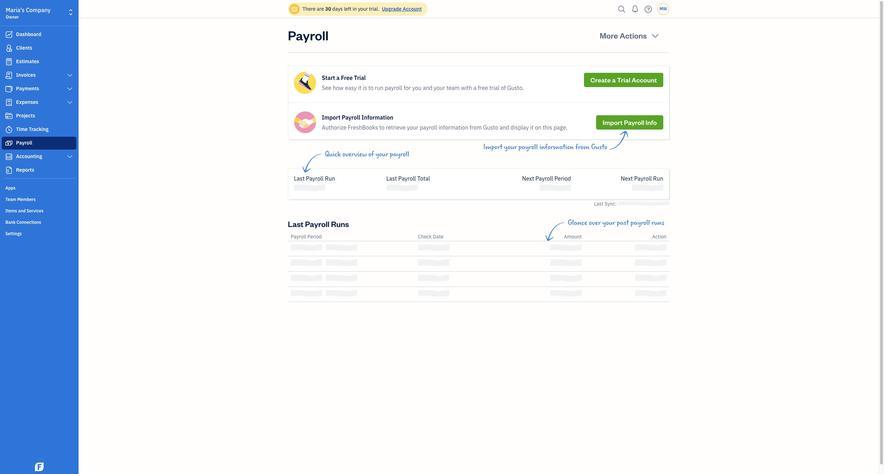 Task type: describe. For each thing, give the bounding box(es) containing it.
payroll for last payroll total
[[398, 175, 416, 182]]

is
[[363, 84, 367, 91]]

past
[[617, 219, 629, 227]]

last for last payroll total
[[386, 175, 397, 182]]

timer image
[[5, 126, 13, 133]]

items
[[5, 208, 17, 214]]

crown image
[[291, 5, 298, 13]]

time tracking
[[16, 126, 49, 133]]

run for next payroll run
[[653, 175, 663, 182]]

import for import your payroll information from gusto
[[483, 143, 503, 151]]

amount
[[564, 234, 582, 240]]

free
[[478, 84, 488, 91]]

your down display
[[504, 143, 517, 151]]

run for last payroll run
[[325, 175, 335, 182]]

mw button
[[657, 3, 669, 15]]

this
[[543, 124, 552, 131]]

for
[[404, 84, 411, 91]]

bank connections link
[[2, 217, 76, 228]]

services
[[27, 208, 43, 214]]

trial
[[489, 84, 500, 91]]

search image
[[616, 4, 628, 14]]

next for next payroll period
[[522, 175, 534, 182]]

last payroll run
[[294, 175, 335, 182]]

1 horizontal spatial period
[[555, 175, 571, 182]]

trial inside button
[[617, 76, 630, 84]]

how
[[333, 84, 344, 91]]

you
[[412, 84, 422, 91]]

last payroll runs
[[288, 219, 349, 229]]

chart image
[[5, 153, 13, 160]]

your inside import payroll information authorize freshbooks to retrieve your payroll information from gusto and display it on this page.
[[407, 124, 418, 131]]

there are 30 days left in your trial. upgrade account
[[303, 6, 422, 12]]

information
[[362, 114, 393, 121]]

payroll link
[[2, 137, 76, 150]]

maria's
[[6, 6, 25, 14]]

date
[[433, 234, 444, 240]]

1 vertical spatial gusto
[[591, 143, 607, 151]]

check
[[418, 234, 432, 240]]

project image
[[5, 113, 13, 120]]

last sync :
[[594, 201, 618, 207]]

accounting link
[[2, 150, 76, 163]]

upgrade
[[382, 6, 402, 12]]

last for last payroll run
[[294, 175, 305, 182]]

payroll inside the start a free trial see how easy it is to run payroll for you and your team with a free trial of gusto.
[[385, 84, 402, 91]]

company
[[26, 6, 51, 14]]

items and services link
[[2, 205, 76, 216]]

days
[[332, 6, 343, 12]]

settings
[[5, 231, 22, 236]]

chevrondown image
[[650, 30, 660, 40]]

start
[[322, 74, 335, 81]]

upgrade account link
[[381, 6, 422, 12]]

payroll inside "link"
[[16, 140, 32, 146]]

30
[[325, 6, 331, 12]]

0 horizontal spatial period
[[307, 234, 322, 240]]

there
[[303, 6, 316, 12]]

team members
[[5, 197, 36, 202]]

total
[[417, 175, 430, 182]]

reports
[[16, 167, 34, 173]]

1 vertical spatial from
[[576, 143, 590, 151]]

time
[[16, 126, 28, 133]]

settings link
[[2, 228, 76, 239]]

more actions
[[600, 30, 647, 40]]

clients
[[16, 45, 32, 51]]

payment image
[[5, 85, 13, 93]]

import payroll info
[[603, 118, 657, 126]]

payroll down display
[[519, 143, 538, 151]]

payroll for import payroll info
[[624, 118, 644, 126]]

quick
[[325, 150, 341, 159]]

payroll period
[[291, 234, 322, 240]]

your right in
[[358, 6, 368, 12]]

retrieve
[[386, 124, 406, 131]]

accounting
[[16, 153, 42, 160]]

payroll for import payroll information authorize freshbooks to retrieve your payroll information from gusto and display it on this page.
[[342, 114, 360, 121]]

a for create
[[612, 76, 616, 84]]

team members link
[[2, 194, 76, 205]]

time tracking link
[[2, 123, 76, 136]]

connections
[[17, 220, 41, 225]]

glance over your past payroll runs
[[568, 219, 664, 227]]

main element
[[0, 0, 96, 474]]

import for import payroll information authorize freshbooks to retrieve your payroll information from gusto and display it on this page.
[[322, 114, 340, 121]]

in
[[353, 6, 357, 12]]

it inside import payroll information authorize freshbooks to retrieve your payroll information from gusto and display it on this page.
[[530, 124, 534, 131]]

payroll for last payroll runs
[[305, 219, 330, 229]]

sync
[[605, 201, 615, 207]]

glance
[[568, 219, 587, 227]]

payroll inside import payroll information authorize freshbooks to retrieve your payroll information from gusto and display it on this page.
[[420, 124, 437, 131]]

apps link
[[2, 183, 76, 193]]

estimates
[[16, 58, 39, 65]]

of inside the start a free trial see how easy it is to run payroll for you and your team with a free trial of gusto.
[[501, 84, 506, 91]]



Task type: vqa. For each thing, say whether or not it's contained in the screenshot.
Nov 1 Button
no



Task type: locate. For each thing, give the bounding box(es) containing it.
gusto
[[483, 124, 498, 131], [591, 143, 607, 151]]

freshbooks
[[348, 124, 378, 131]]

information
[[439, 124, 468, 131], [540, 143, 574, 151]]

authorize
[[322, 124, 347, 131]]

dashboard link
[[2, 28, 76, 41]]

over
[[589, 219, 601, 227]]

a for start
[[336, 74, 340, 81]]

next payroll period
[[522, 175, 571, 182]]

owner
[[6, 14, 19, 20]]

check date
[[418, 234, 444, 240]]

action
[[652, 234, 667, 240]]

and inside main element
[[18, 208, 26, 214]]

last payroll total
[[386, 175, 430, 182]]

are
[[317, 6, 324, 12]]

2 horizontal spatial import
[[603, 118, 623, 126]]

0 vertical spatial of
[[501, 84, 506, 91]]

reports link
[[2, 164, 76, 177]]

chevron large down image up projects link
[[67, 100, 73, 105]]

last for last sync :
[[594, 201, 603, 207]]

expenses link
[[2, 96, 76, 109]]

1 horizontal spatial it
[[530, 124, 534, 131]]

create
[[591, 76, 611, 84]]

from
[[470, 124, 482, 131], [576, 143, 590, 151]]

easy
[[345, 84, 357, 91]]

payments link
[[2, 83, 76, 95]]

import inside button
[[603, 118, 623, 126]]

1 horizontal spatial import
[[483, 143, 503, 151]]

payroll
[[288, 27, 329, 44], [342, 114, 360, 121], [624, 118, 644, 126], [16, 140, 32, 146], [306, 175, 324, 182], [398, 175, 416, 182], [536, 175, 553, 182], [634, 175, 652, 182], [305, 219, 330, 229], [291, 234, 306, 240]]

0 horizontal spatial of
[[368, 150, 374, 159]]

team
[[5, 197, 16, 202]]

import payroll info button
[[596, 115, 663, 130]]

payroll left for
[[385, 84, 402, 91]]

next for next payroll run
[[621, 175, 633, 182]]

a
[[336, 74, 340, 81], [612, 76, 616, 84], [473, 84, 477, 91]]

start a free trial see how easy it is to run payroll for you and your team with a free trial of gusto.
[[322, 74, 524, 91]]

import payroll information authorize freshbooks to retrieve your payroll information from gusto and display it on this page.
[[322, 114, 568, 131]]

estimates link
[[2, 55, 76, 68]]

items and services
[[5, 208, 43, 214]]

runs
[[331, 219, 349, 229]]

payroll right the retrieve
[[420, 124, 437, 131]]

1 vertical spatial period
[[307, 234, 322, 240]]

mw
[[660, 6, 667, 11]]

next
[[522, 175, 534, 182], [621, 175, 633, 182]]

and right items
[[18, 208, 26, 214]]

1 run from the left
[[325, 175, 335, 182]]

apps
[[5, 185, 16, 191]]

client image
[[5, 45, 13, 52]]

more
[[600, 30, 618, 40]]

0 horizontal spatial run
[[325, 175, 335, 182]]

1 next from the left
[[522, 175, 534, 182]]

payroll inside button
[[624, 118, 644, 126]]

2 horizontal spatial and
[[500, 124, 509, 131]]

1 vertical spatial of
[[368, 150, 374, 159]]

create a trial account button
[[584, 73, 663, 87]]

display
[[511, 124, 529, 131]]

2 chevron large down image from the top
[[67, 100, 73, 105]]

trial right create at the right top
[[617, 76, 630, 84]]

0 vertical spatial it
[[358, 84, 361, 91]]

to inside the start a free trial see how easy it is to run payroll for you and your team with a free trial of gusto.
[[368, 84, 374, 91]]

expenses
[[16, 99, 38, 105]]

0 horizontal spatial a
[[336, 74, 340, 81]]

import for import payroll info
[[603, 118, 623, 126]]

gusto inside import payroll information authorize freshbooks to retrieve your payroll information from gusto and display it on this page.
[[483, 124, 498, 131]]

import
[[322, 114, 340, 121], [603, 118, 623, 126], [483, 143, 503, 151]]

bank connections
[[5, 220, 41, 225]]

see
[[322, 84, 331, 91]]

and right you
[[423, 84, 432, 91]]

to down information in the top of the page
[[379, 124, 385, 131]]

1 horizontal spatial gusto
[[591, 143, 607, 151]]

and inside the start a free trial see how easy it is to run payroll for you and your team with a free trial of gusto.
[[423, 84, 432, 91]]

0 horizontal spatial it
[[358, 84, 361, 91]]

free
[[341, 74, 353, 81]]

expense image
[[5, 99, 13, 106]]

0 vertical spatial chevron large down image
[[67, 73, 73, 78]]

run
[[375, 84, 384, 91]]

trial up 'is'
[[354, 74, 366, 81]]

1 vertical spatial account
[[632, 76, 657, 84]]

create a trial account
[[591, 76, 657, 84]]

chevron large down image inside payments link
[[67, 86, 73, 92]]

1 horizontal spatial from
[[576, 143, 590, 151]]

your left team on the top right of page
[[434, 84, 445, 91]]

dashboard image
[[5, 31, 13, 38]]

payments
[[16, 85, 39, 92]]

2 run from the left
[[653, 175, 663, 182]]

it left on
[[530, 124, 534, 131]]

1 horizontal spatial next
[[621, 175, 633, 182]]

chevron large down image for payments
[[67, 86, 73, 92]]

1 horizontal spatial account
[[632, 76, 657, 84]]

0 vertical spatial chevron large down image
[[67, 86, 73, 92]]

1 horizontal spatial to
[[379, 124, 385, 131]]

1 horizontal spatial run
[[653, 175, 663, 182]]

1 vertical spatial to
[[379, 124, 385, 131]]

1 vertical spatial it
[[530, 124, 534, 131]]

0 horizontal spatial from
[[470, 124, 482, 131]]

import inside import payroll information authorize freshbooks to retrieve your payroll information from gusto and display it on this page.
[[322, 114, 340, 121]]

chevron large down image for accounting
[[67, 154, 73, 160]]

import your payroll information from gusto
[[483, 143, 607, 151]]

from inside import payroll information authorize freshbooks to retrieve your payroll information from gusto and display it on this page.
[[470, 124, 482, 131]]

0 vertical spatial account
[[403, 6, 422, 12]]

and inside import payroll information authorize freshbooks to retrieve your payroll information from gusto and display it on this page.
[[500, 124, 509, 131]]

payroll for next payroll run
[[634, 175, 652, 182]]

2 horizontal spatial a
[[612, 76, 616, 84]]

0 horizontal spatial information
[[439, 124, 468, 131]]

last for last payroll runs
[[288, 219, 304, 229]]

1 horizontal spatial a
[[473, 84, 477, 91]]

0 vertical spatial information
[[439, 124, 468, 131]]

information inside import payroll information authorize freshbooks to retrieve your payroll information from gusto and display it on this page.
[[439, 124, 468, 131]]

with
[[461, 84, 472, 91]]

actions
[[620, 30, 647, 40]]

a inside button
[[612, 76, 616, 84]]

chevron large down image
[[67, 86, 73, 92], [67, 100, 73, 105]]

0 horizontal spatial gusto
[[483, 124, 498, 131]]

1 horizontal spatial of
[[501, 84, 506, 91]]

go to help image
[[643, 4, 654, 14]]

chevron large down image up expenses link
[[67, 86, 73, 92]]

1 vertical spatial and
[[500, 124, 509, 131]]

0 vertical spatial and
[[423, 84, 432, 91]]

your right overview
[[376, 150, 388, 159]]

chevron large down image for invoices
[[67, 73, 73, 78]]

freshbooks image
[[34, 463, 45, 472]]

0 horizontal spatial account
[[403, 6, 422, 12]]

and left display
[[500, 124, 509, 131]]

report image
[[5, 167, 13, 174]]

it
[[358, 84, 361, 91], [530, 124, 534, 131]]

invoices link
[[2, 69, 76, 82]]

dashboard
[[16, 31, 41, 38]]

0 horizontal spatial to
[[368, 84, 374, 91]]

it inside the start a free trial see how easy it is to run payroll for you and your team with a free trial of gusto.
[[358, 84, 361, 91]]

it left 'is'
[[358, 84, 361, 91]]

of right overview
[[368, 150, 374, 159]]

money image
[[5, 140, 13, 147]]

info
[[646, 118, 657, 126]]

chevron large down image down estimates link at the top
[[67, 73, 73, 78]]

chevron large down image down payroll "link"
[[67, 154, 73, 160]]

0 vertical spatial period
[[555, 175, 571, 182]]

trial inside the start a free trial see how easy it is to run payroll for you and your team with a free trial of gusto.
[[354, 74, 366, 81]]

team
[[447, 84, 460, 91]]

quick overview of your payroll
[[325, 150, 409, 159]]

clients link
[[2, 42, 76, 55]]

0 horizontal spatial and
[[18, 208, 26, 214]]

payroll right past
[[631, 219, 650, 227]]

account inside button
[[632, 76, 657, 84]]

1 vertical spatial chevron large down image
[[67, 100, 73, 105]]

to inside import payroll information authorize freshbooks to retrieve your payroll information from gusto and display it on this page.
[[379, 124, 385, 131]]

runs
[[652, 219, 664, 227]]

0 horizontal spatial import
[[322, 114, 340, 121]]

maria's company owner
[[6, 6, 51, 20]]

0 horizontal spatial trial
[[354, 74, 366, 81]]

your
[[358, 6, 368, 12], [434, 84, 445, 91], [407, 124, 418, 131], [504, 143, 517, 151], [376, 150, 388, 159], [603, 219, 615, 227]]

payroll for last payroll run
[[306, 175, 324, 182]]

payroll inside import payroll information authorize freshbooks to retrieve your payroll information from gusto and display it on this page.
[[342, 114, 360, 121]]

1 horizontal spatial information
[[540, 143, 574, 151]]

2 vertical spatial and
[[18, 208, 26, 214]]

bank
[[5, 220, 16, 225]]

:
[[615, 201, 617, 207]]

more actions button
[[593, 27, 667, 44]]

period
[[555, 175, 571, 182], [307, 234, 322, 240]]

projects
[[16, 113, 35, 119]]

0 vertical spatial gusto
[[483, 124, 498, 131]]

2 next from the left
[[621, 175, 633, 182]]

trial.
[[369, 6, 379, 12]]

1 horizontal spatial and
[[423, 84, 432, 91]]

chevron large down image
[[67, 73, 73, 78], [67, 154, 73, 160]]

on
[[535, 124, 541, 131]]

1 chevron large down image from the top
[[67, 73, 73, 78]]

of right trial
[[501, 84, 506, 91]]

payroll for next payroll period
[[536, 175, 553, 182]]

estimate image
[[5, 58, 13, 65]]

payroll up last payroll total
[[390, 150, 409, 159]]

1 chevron large down image from the top
[[67, 86, 73, 92]]

account
[[403, 6, 422, 12], [632, 76, 657, 84]]

next payroll run
[[621, 175, 663, 182]]

chevron large down image for expenses
[[67, 100, 73, 105]]

invoice image
[[5, 72, 13, 79]]

1 vertical spatial chevron large down image
[[67, 154, 73, 160]]

left
[[344, 6, 351, 12]]

your right 'over'
[[603, 219, 615, 227]]

1 vertical spatial information
[[540, 143, 574, 151]]

tracking
[[29, 126, 49, 133]]

to right 'is'
[[368, 84, 374, 91]]

notifications image
[[629, 2, 641, 16]]

1 horizontal spatial trial
[[617, 76, 630, 84]]

run
[[325, 175, 335, 182], [653, 175, 663, 182]]

2 chevron large down image from the top
[[67, 154, 73, 160]]

your right the retrieve
[[407, 124, 418, 131]]

overview
[[342, 150, 367, 159]]

0 vertical spatial to
[[368, 84, 374, 91]]

0 horizontal spatial next
[[522, 175, 534, 182]]

0 vertical spatial from
[[470, 124, 482, 131]]

your inside the start a free trial see how easy it is to run payroll for you and your team with a free trial of gusto.
[[434, 84, 445, 91]]

payroll
[[385, 84, 402, 91], [420, 124, 437, 131], [519, 143, 538, 151], [390, 150, 409, 159], [631, 219, 650, 227]]

members
[[17, 197, 36, 202]]



